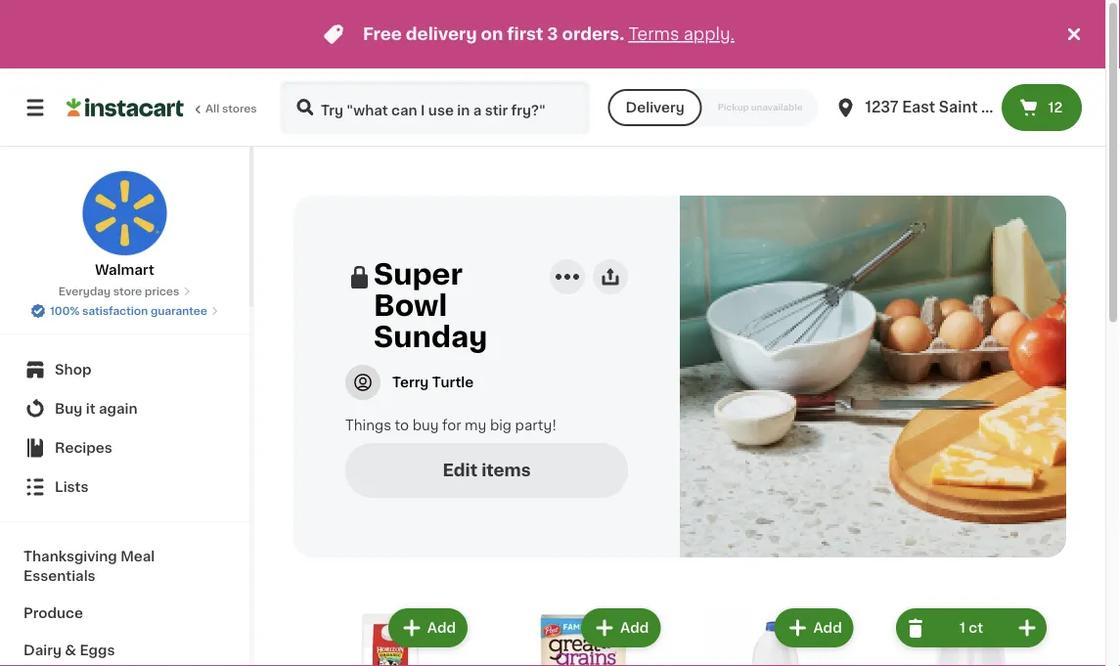 Task type: describe. For each thing, give the bounding box(es) containing it.
it
[[86, 402, 96, 416]]

thanksgiving meal essentials
[[23, 550, 155, 583]]

bowl
[[374, 292, 447, 320]]

terry
[[392, 376, 429, 390]]

to
[[395, 419, 409, 433]]

free delivery on first 3 orders. terms apply.
[[363, 26, 735, 43]]

meal
[[121, 550, 155, 564]]

add for second add button from left
[[621, 621, 649, 635]]

super
[[374, 261, 463, 289]]

all
[[206, 103, 219, 114]]

sunday
[[374, 323, 488, 351]]

things
[[345, 419, 391, 433]]

party!
[[515, 419, 557, 433]]

walmart link
[[82, 170, 168, 280]]

free
[[363, 26, 402, 43]]

delivery
[[626, 101, 685, 115]]

12
[[1049, 101, 1063, 115]]

&
[[65, 644, 76, 658]]

100% satisfaction guarantee
[[50, 306, 207, 317]]

essentials
[[23, 570, 96, 583]]

100%
[[50, 306, 80, 317]]

everyday
[[58, 286, 111, 297]]

dairy & eggs
[[23, 644, 115, 658]]

terms apply. link
[[629, 26, 735, 43]]

for
[[442, 419, 461, 433]]

1237 east saint james street button
[[834, 80, 1083, 135]]

produce link
[[12, 595, 238, 632]]

things to buy for my big party!
[[345, 419, 557, 433]]

service type group
[[608, 89, 819, 126]]

3
[[547, 26, 558, 43]]

items
[[482, 462, 531, 479]]

1 add button from the left
[[390, 611, 466, 646]]

100% satisfaction guarantee button
[[30, 299, 219, 319]]

again
[[99, 402, 138, 416]]

everyday store prices
[[58, 286, 179, 297]]

thanksgiving meal essentials link
[[12, 538, 238, 595]]

super bowl sunday
[[374, 261, 488, 351]]

1237
[[866, 100, 899, 115]]

east
[[902, 100, 936, 115]]

all stores
[[206, 103, 257, 114]]

1
[[960, 621, 966, 635]]

first
[[507, 26, 544, 43]]

big
[[490, 419, 512, 433]]

walmart
[[95, 263, 154, 277]]

edit items
[[443, 462, 531, 479]]

buy it again
[[55, 402, 138, 416]]

increment quantity of great value 2% reduced fat milk image
[[1016, 617, 1039, 640]]

store
[[113, 286, 142, 297]]



Task type: vqa. For each thing, say whether or not it's contained in the screenshot.
Everyday store prices
yes



Task type: locate. For each thing, give the bounding box(es) containing it.
add for 1st add button
[[427, 621, 456, 635]]

walmart logo image
[[82, 170, 168, 256]]

street
[[1036, 100, 1083, 115]]

everyday store prices link
[[58, 284, 191, 299]]

3 product group from the left
[[696, 605, 858, 666]]

1 product group from the left
[[309, 605, 472, 666]]

3 add from the left
[[814, 621, 842, 635]]

delivery
[[406, 26, 477, 43]]

terms
[[629, 26, 680, 43]]

1237 east saint james street
[[866, 100, 1083, 115]]

shop link
[[12, 350, 238, 390]]

dairy
[[23, 644, 62, 658]]

add for 1st add button from right
[[814, 621, 842, 635]]

lists link
[[12, 468, 238, 507]]

Search field
[[282, 82, 589, 133]]

james
[[982, 100, 1032, 115]]

stores
[[222, 103, 257, 114]]

apply.
[[684, 26, 735, 43]]

all stores link
[[67, 80, 258, 135]]

edit
[[443, 462, 478, 479]]

thanksgiving
[[23, 550, 117, 564]]

lists
[[55, 481, 89, 494]]

2 horizontal spatial add button
[[777, 611, 852, 646]]

my
[[465, 419, 487, 433]]

2 product group from the left
[[502, 605, 665, 666]]

shop
[[55, 363, 91, 377]]

ct
[[969, 621, 984, 635]]

delivery button
[[608, 89, 702, 126]]

3 add button from the left
[[777, 611, 852, 646]]

0 horizontal spatial add
[[427, 621, 456, 635]]

eggs
[[80, 644, 115, 658]]

produce
[[23, 607, 83, 620]]

1 add from the left
[[427, 621, 456, 635]]

4 product group from the left
[[889, 605, 1051, 666]]

2 horizontal spatial add
[[814, 621, 842, 635]]

2 add from the left
[[621, 621, 649, 635]]

remove great value 2% reduced fat milk image
[[904, 617, 928, 640]]

1 ct
[[960, 621, 984, 635]]

0 horizontal spatial add button
[[390, 611, 466, 646]]

prices
[[145, 286, 179, 297]]

1 horizontal spatial add button
[[583, 611, 659, 646]]

turtle
[[432, 376, 474, 390]]

12 button
[[1002, 84, 1082, 131]]

buy
[[55, 402, 83, 416]]

product group
[[309, 605, 472, 666], [502, 605, 665, 666], [696, 605, 858, 666], [889, 605, 1051, 666]]

2 add button from the left
[[583, 611, 659, 646]]

limited time offer region
[[0, 0, 1063, 69]]

orders.
[[562, 26, 625, 43]]

on
[[481, 26, 503, 43]]

dairy & eggs link
[[12, 632, 238, 666]]

instacart logo image
[[67, 96, 184, 119]]

None search field
[[280, 80, 591, 135]]

add
[[427, 621, 456, 635], [621, 621, 649, 635], [814, 621, 842, 635]]

saint
[[939, 100, 978, 115]]

buy
[[413, 419, 439, 433]]

buy it again link
[[12, 390, 238, 429]]

satisfaction
[[82, 306, 148, 317]]

edit items button
[[345, 443, 628, 498]]

guarantee
[[151, 306, 207, 317]]

product group containing 1 ct
[[889, 605, 1051, 666]]

recipes link
[[12, 429, 238, 468]]

recipes
[[55, 441, 112, 455]]

terry turtle
[[392, 376, 474, 390]]

add button
[[390, 611, 466, 646], [583, 611, 659, 646], [777, 611, 852, 646]]

1 horizontal spatial add
[[621, 621, 649, 635]]



